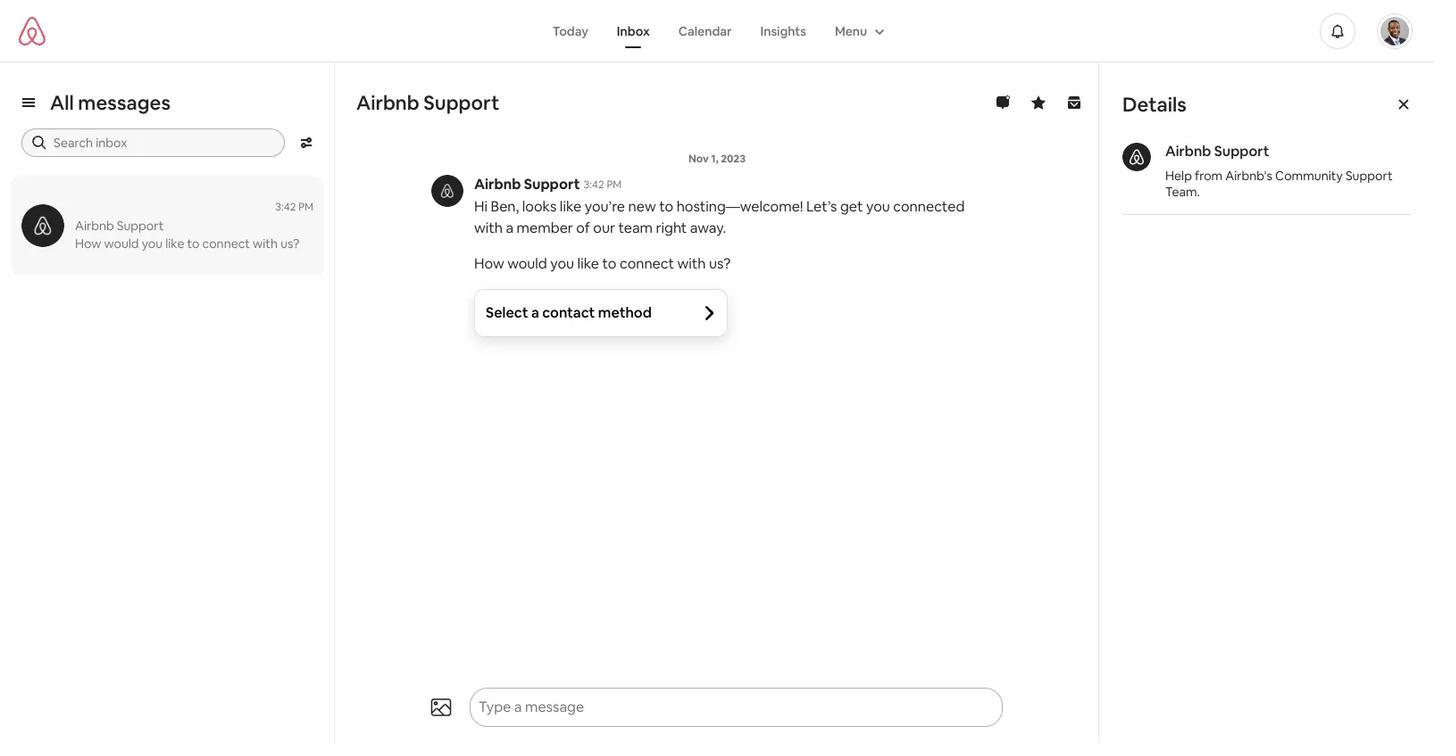 Task type: vqa. For each thing, say whether or not it's contained in the screenshot.
the with to the right
yes



Task type: describe. For each thing, give the bounding box(es) containing it.
nov
[[688, 152, 709, 166]]

you inside airbnb support 3:42 pm hi ben, looks like you're new to hosting—welcome! let's get you connected with a member of our team right away.
[[866, 197, 890, 216]]

right
[[656, 219, 687, 238]]

with inside "3:42 pm airbnb support how would you like to connect with us?"
[[253, 236, 278, 252]]

hosting—welcome!
[[677, 197, 803, 216]]

details element
[[1099, 63, 1434, 238]]

menu
[[835, 23, 867, 39]]

1 horizontal spatial how
[[474, 255, 504, 273]]

2 vertical spatial to
[[602, 255, 617, 273]]

nov 1, 2023
[[688, 152, 746, 166]]

our
[[593, 219, 615, 238]]

2 vertical spatial like
[[577, 255, 599, 273]]

pm inside airbnb support 3:42 pm hi ben, looks like you're new to hosting—welcome! let's get you connected with a member of our team right away.
[[607, 178, 622, 192]]

Type a message text field
[[472, 690, 969, 726]]

team
[[618, 219, 653, 238]]

team.
[[1165, 184, 1200, 200]]

connect inside "3:42 pm airbnb support how would you like to connect with us?"
[[202, 236, 250, 252]]

connected
[[893, 197, 965, 216]]

3:42 inside "3:42 pm airbnb support how would you like to connect with us?"
[[275, 200, 296, 214]]

messages
[[78, 90, 171, 115]]

details
[[1123, 92, 1187, 117]]

today
[[553, 23, 588, 39]]

main navigation menu image
[[1381, 17, 1409, 45]]

airbnb support
[[356, 90, 500, 115]]

all
[[50, 90, 74, 115]]

airbnb inside "3:42 pm airbnb support how would you like to connect with us?"
[[75, 218, 114, 234]]

you inside "3:42 pm airbnb support how would you like to connect with us?"
[[142, 236, 163, 252]]

from
[[1195, 168, 1223, 184]]

inbox link
[[603, 14, 664, 48]]

3:42 inside airbnb support 3:42 pm hi ben, looks like you're new to hosting—welcome! let's get you connected with a member of our team right away.
[[584, 178, 604, 192]]

all messages
[[50, 90, 171, 115]]

airbnb support 3:42 pm hi ben, looks like you're new to hosting—welcome! let's get you connected with a member of our team right away.
[[474, 175, 965, 238]]

help
[[1165, 168, 1192, 184]]

member
[[517, 219, 573, 238]]

1 vertical spatial us?
[[709, 255, 731, 273]]

like for to
[[165, 236, 184, 252]]

menu button
[[821, 14, 896, 48]]

support for airbnb support
[[424, 90, 500, 115]]

us? inside "3:42 pm airbnb support how would you like to connect with us?"
[[281, 236, 299, 252]]

hi
[[474, 197, 488, 216]]

calendar link
[[664, 14, 746, 48]]

get
[[840, 197, 863, 216]]



Task type: locate. For each thing, give the bounding box(es) containing it.
conversation with airbnb support heading
[[356, 90, 964, 115]]

0 vertical spatial you
[[866, 197, 890, 216]]

to
[[659, 197, 673, 216], [187, 236, 200, 252], [602, 255, 617, 273]]

0 horizontal spatial us?
[[281, 236, 299, 252]]

1 vertical spatial to
[[187, 236, 200, 252]]

0 horizontal spatial how
[[75, 236, 101, 252]]

you're
[[585, 197, 625, 216]]

today link
[[538, 14, 603, 48]]

0 vertical spatial 3:42
[[584, 178, 604, 192]]

you
[[866, 197, 890, 216], [142, 236, 163, 252], [550, 255, 574, 273]]

1 horizontal spatial us?
[[709, 255, 731, 273]]

1 vertical spatial connect
[[620, 255, 674, 273]]

insights
[[760, 23, 806, 39]]

0 horizontal spatial with
[[253, 236, 278, 252]]

1 horizontal spatial to
[[602, 255, 617, 273]]

away.
[[690, 219, 726, 238]]

would
[[104, 236, 139, 252], [507, 255, 547, 273]]

0 horizontal spatial you
[[142, 236, 163, 252]]

how would you like to connect with us?
[[474, 255, 731, 273]]

0 horizontal spatial would
[[104, 236, 139, 252]]

1 vertical spatial 3:42
[[275, 200, 296, 214]]

support inside "3:42 pm airbnb support how would you like to connect with us?"
[[117, 218, 164, 234]]

airbnb for airbnb support 3:42 pm hi ben, looks like you're new to hosting—welcome! let's get you connected with a member of our team right away.
[[474, 175, 521, 194]]

support inside airbnb support 3:42 pm hi ben, looks like you're new to hosting—welcome! let's get you connected with a member of our team right away.
[[524, 175, 580, 194]]

ben,
[[491, 197, 519, 216]]

support
[[424, 90, 500, 115], [1214, 142, 1270, 161], [1346, 168, 1393, 184], [524, 175, 580, 194], [117, 218, 164, 234]]

0 horizontal spatial pm
[[298, 200, 313, 214]]

let's
[[806, 197, 837, 216]]

like
[[560, 197, 582, 216], [165, 236, 184, 252], [577, 255, 599, 273]]

1 horizontal spatial 3:42
[[584, 178, 604, 192]]

airbnb support image
[[1123, 143, 1151, 171], [21, 205, 64, 247], [21, 205, 64, 247]]

like inside airbnb support 3:42 pm hi ben, looks like you're new to hosting—welcome! let's get you connected with a member of our team right away.
[[560, 197, 582, 216]]

to inside airbnb support 3:42 pm hi ben, looks like you're new to hosting—welcome! let's get you connected with a member of our team right away.
[[659, 197, 673, 216]]

0 vertical spatial pm
[[607, 178, 622, 192]]

0 horizontal spatial to
[[187, 236, 200, 252]]

2 vertical spatial you
[[550, 255, 574, 273]]

would inside "3:42 pm airbnb support how would you like to connect with us?"
[[104, 236, 139, 252]]

with inside airbnb support 3:42 pm hi ben, looks like you're new to hosting—welcome! let's get you connected with a member of our team right away.
[[474, 219, 503, 238]]

1 horizontal spatial connect
[[620, 255, 674, 273]]

all messages heading
[[50, 90, 171, 115]]

1,
[[711, 152, 719, 166]]

like for you're
[[560, 197, 582, 216]]

airbnb support help from airbnb's community support team.
[[1165, 142, 1393, 200]]

1 horizontal spatial pm
[[607, 178, 622, 192]]

1 vertical spatial you
[[142, 236, 163, 252]]

airbnb support image
[[1123, 143, 1151, 171]]

0 vertical spatial would
[[104, 236, 139, 252]]

0 vertical spatial connect
[[202, 236, 250, 252]]

airbnb support image inside details element
[[1123, 143, 1151, 171]]

airbnb
[[356, 90, 419, 115], [1165, 142, 1211, 161], [474, 175, 521, 194], [75, 218, 114, 234]]

airbnb inside airbnb support help from airbnb's community support team.
[[1165, 142, 1211, 161]]

calendar
[[678, 23, 732, 39]]

support for airbnb support help from airbnb's community support team.
[[1214, 142, 1270, 161]]

0 vertical spatial us?
[[281, 236, 299, 252]]

3:42 pm airbnb support how would you like to connect with us?
[[75, 200, 313, 252]]

1 vertical spatial how
[[474, 255, 504, 273]]

like inside "3:42 pm airbnb support how would you like to connect with us?"
[[165, 236, 184, 252]]

a
[[506, 219, 514, 238]]

2 horizontal spatial you
[[866, 197, 890, 216]]

1 horizontal spatial with
[[474, 219, 503, 238]]

community
[[1275, 168, 1343, 184]]

0 vertical spatial like
[[560, 197, 582, 216]]

1 horizontal spatial you
[[550, 255, 574, 273]]

us?
[[281, 236, 299, 252], [709, 255, 731, 273]]

airbnb's
[[1225, 168, 1273, 184]]

pm
[[607, 178, 622, 192], [298, 200, 313, 214]]

looks
[[522, 197, 557, 216]]

2023
[[721, 152, 746, 166]]

with
[[474, 219, 503, 238], [253, 236, 278, 252], [677, 255, 706, 273]]

0 vertical spatial how
[[75, 236, 101, 252]]

1 horizontal spatial would
[[507, 255, 547, 273]]

connect
[[202, 236, 250, 252], [620, 255, 674, 273]]

0 vertical spatial to
[[659, 197, 673, 216]]

1 vertical spatial like
[[165, 236, 184, 252]]

1 vertical spatial would
[[507, 255, 547, 273]]

message from airbnb support image
[[431, 175, 463, 207], [431, 175, 463, 207]]

1 vertical spatial pm
[[298, 200, 313, 214]]

0 horizontal spatial connect
[[202, 236, 250, 252]]

airbnb support sent hi ben, looks like you're new to hosting—welcome! let's get you connected with a member of our team right away.. sent nov 1, 2023, 3:42 pm group
[[412, 130, 1023, 239]]

of
[[576, 219, 590, 238]]

how
[[75, 236, 101, 252], [474, 255, 504, 273]]

airbnb for airbnb support
[[356, 90, 419, 115]]

how inside "3:42 pm airbnb support how would you like to connect with us?"
[[75, 236, 101, 252]]

3:42
[[584, 178, 604, 192], [275, 200, 296, 214]]

to inside "3:42 pm airbnb support how would you like to connect with us?"
[[187, 236, 200, 252]]

insights link
[[746, 14, 821, 48]]

new
[[628, 197, 656, 216]]

airbnb inside airbnb support 3:42 pm hi ben, looks like you're new to hosting—welcome! let's get you connected with a member of our team right away.
[[474, 175, 521, 194]]

Search text field
[[54, 134, 272, 152]]

0 horizontal spatial 3:42
[[275, 200, 296, 214]]

inbox
[[617, 23, 650, 39]]

pm inside "3:42 pm airbnb support how would you like to connect with us?"
[[298, 200, 313, 214]]

airbnb for airbnb support help from airbnb's community support team.
[[1165, 142, 1211, 161]]

support for airbnb support 3:42 pm hi ben, looks like you're new to hosting—welcome! let's get you connected with a member of our team right away.
[[524, 175, 580, 194]]

2 horizontal spatial to
[[659, 197, 673, 216]]

2 horizontal spatial with
[[677, 255, 706, 273]]



